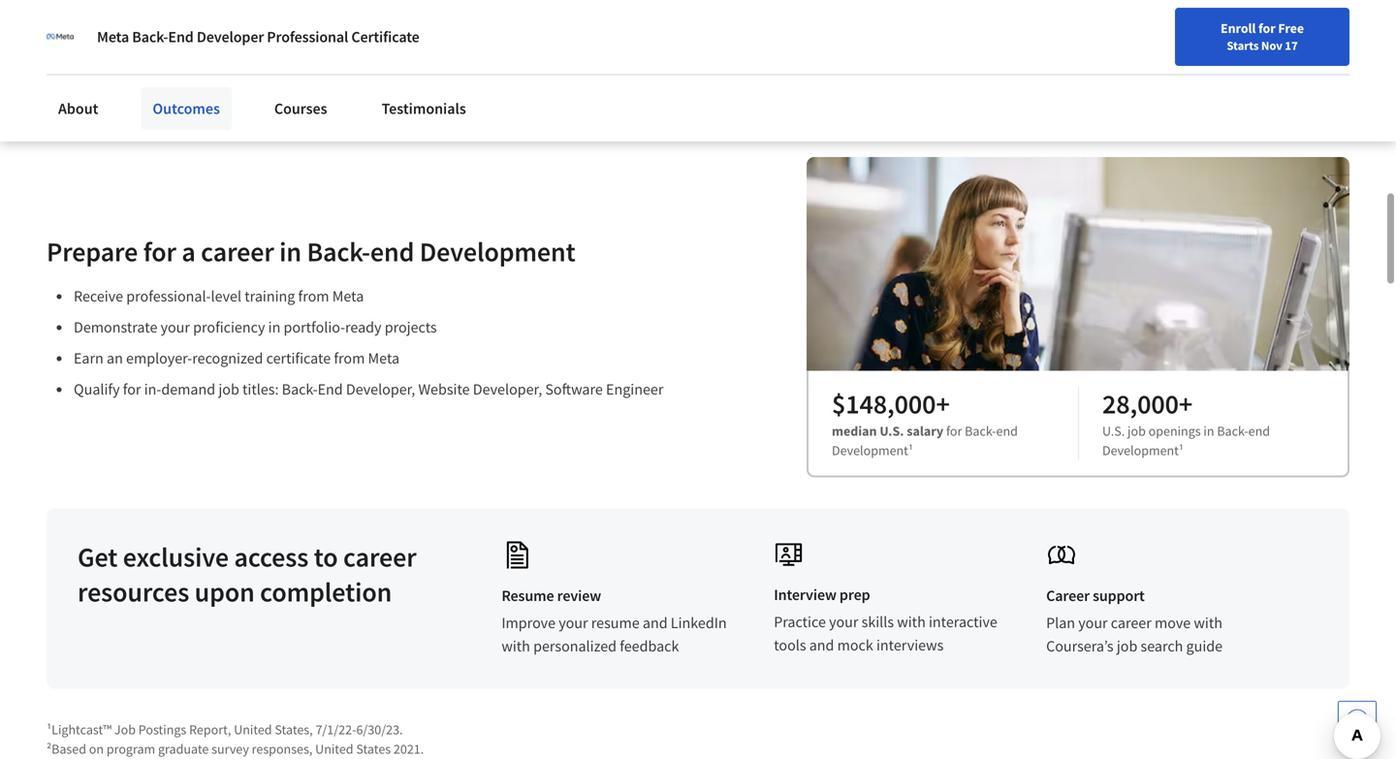 Task type: describe. For each thing, give the bounding box(es) containing it.
postings
[[138, 721, 186, 738]]

for for starts
[[1259, 19, 1276, 37]]

interview prep practice your skills with interactive tools and mock interviews
[[774, 585, 998, 655]]

about link
[[47, 87, 110, 130]]

back- inside the for back-end development
[[965, 422, 996, 440]]

median
[[832, 422, 877, 440]]

get
[[78, 540, 118, 574]]

for inside the for back-end development
[[946, 422, 962, 440]]

receive professional-level training from meta
[[74, 286, 364, 306]]

6/30/23.
[[356, 721, 403, 738]]

guide
[[1187, 637, 1223, 656]]

nov
[[1262, 38, 1283, 53]]

0 vertical spatial from
[[298, 286, 329, 306]]

for back-end development
[[832, 422, 1018, 459]]

1 vertical spatial from
[[334, 348, 365, 368]]

with inside resume review improve your resume and linkedin with personalized feedback
[[502, 637, 530, 656]]

openings
[[1149, 422, 1201, 440]]

support
[[1093, 586, 1145, 606]]

qualify for in-demand job titles: back-end developer, website developer, software engineer
[[74, 379, 664, 399]]

0 horizontal spatial development
[[420, 234, 576, 268]]

search
[[1141, 637, 1183, 656]]

training
[[245, 286, 295, 306]]

projects
[[385, 317, 437, 337]]

back- down the certificate
[[282, 379, 318, 399]]

exclusive
[[123, 540, 229, 574]]

personalized
[[533, 637, 617, 656]]

¹ for $148,000
[[909, 442, 914, 459]]

get exclusive access to career resources upon completion
[[78, 540, 417, 609]]

qualify
[[74, 379, 120, 399]]

u.s. inside 28,000 + u.s. job openings in back-end development
[[1103, 422, 1125, 440]]

learn
[[79, 42, 117, 61]]

more
[[120, 42, 156, 61]]

website
[[418, 379, 470, 399]]

development inside 28,000 + u.s. job openings in back-end development
[[1103, 442, 1179, 459]]

17
[[1285, 38, 1298, 53]]

with inside interview prep practice your skills with interactive tools and mock interviews
[[897, 612, 926, 632]]

plan
[[1046, 613, 1075, 633]]

career for plan
[[1111, 613, 1152, 633]]

mock
[[837, 636, 873, 655]]

about
[[58, 99, 98, 118]]

+ for 28,000
[[1179, 387, 1193, 421]]

tools
[[774, 636, 806, 655]]

¹lightcast™
[[47, 721, 112, 738]]

¹ for 28,000
[[1179, 442, 1184, 459]]

prep
[[840, 585, 870, 605]]

practice
[[774, 612, 826, 632]]

feedback
[[620, 637, 679, 656]]

resume
[[591, 613, 640, 633]]

a
[[182, 234, 196, 268]]

starts
[[1227, 38, 1259, 53]]

testimonials
[[382, 99, 466, 118]]

courses link
[[263, 87, 339, 130]]

titles:
[[242, 379, 279, 399]]

developer
[[197, 27, 264, 47]]

receive
[[74, 286, 123, 306]]

coursera's
[[1046, 637, 1114, 656]]

level
[[211, 286, 242, 306]]

your down professional-
[[161, 317, 190, 337]]

demonstrate
[[74, 317, 157, 337]]

help center image
[[1346, 709, 1369, 732]]

skills
[[862, 612, 894, 632]]

review
[[557, 586, 601, 606]]

report,
[[189, 721, 231, 738]]

job
[[114, 721, 136, 738]]

0 horizontal spatial meta
[[97, 27, 129, 47]]

professional
[[267, 27, 348, 47]]

to
[[314, 540, 338, 574]]

survey
[[212, 740, 249, 758]]

professional-
[[126, 286, 211, 306]]

u.s. inside the $148,000 + median u.s. salary
[[880, 422, 904, 440]]

coursera enterprise logos image
[[917, 0, 1305, 49]]

28,000
[[1103, 387, 1179, 421]]

0 vertical spatial in
[[279, 234, 302, 268]]

your for resume review improve your resume and linkedin with personalized feedback
[[559, 613, 588, 633]]

an
[[107, 348, 123, 368]]

access
[[234, 540, 309, 574]]

2 developer, from the left
[[473, 379, 542, 399]]

responses,
[[252, 740, 313, 758]]

career support plan your career move with coursera's job search guide
[[1046, 586, 1223, 656]]

outcomes link
[[141, 87, 232, 130]]

proficiency
[[193, 317, 265, 337]]

states
[[356, 740, 391, 758]]

prepare for a career in back-end development
[[47, 234, 576, 268]]

software
[[545, 379, 603, 399]]

$148,000
[[832, 387, 936, 421]]

improve
[[502, 613, 556, 633]]

and inside resume review improve your resume and linkedin with personalized feedback
[[643, 613, 668, 633]]

graduate
[[158, 740, 209, 758]]

¹lightcast™ job postings report, united states, 7/1/22-6/30/23. ²based on program graduate survey responses, united states 2021.
[[47, 721, 424, 758]]

28,000 + u.s. job openings in back-end development
[[1103, 387, 1270, 459]]

engineer
[[606, 379, 664, 399]]



Task type: vqa. For each thing, say whether or not it's contained in the screenshot.
Improve
yes



Task type: locate. For each thing, give the bounding box(es) containing it.
1 ¹ from the left
[[909, 442, 914, 459]]

for left business
[[265, 42, 285, 61]]

in up training
[[279, 234, 302, 268]]

linkedin
[[671, 613, 727, 633]]

2 horizontal spatial development
[[1103, 442, 1179, 459]]

0 horizontal spatial from
[[298, 286, 329, 306]]

united up survey
[[234, 721, 272, 738]]

for inside enroll for free starts nov 17
[[1259, 19, 1276, 37]]

1 horizontal spatial united
[[315, 740, 354, 758]]

1 vertical spatial career
[[343, 540, 417, 574]]

2 u.s. from the left
[[1103, 422, 1125, 440]]

free
[[1278, 19, 1304, 37]]

united down 7/1/22-
[[315, 740, 354, 758]]

¹ down salary
[[909, 442, 914, 459]]

developer, left website
[[346, 379, 415, 399]]

for right salary
[[946, 422, 962, 440]]

resources
[[78, 575, 189, 609]]

2 horizontal spatial career
[[1111, 613, 1152, 633]]

for for career
[[143, 234, 176, 268]]

interview
[[774, 585, 837, 605]]

with down improve
[[502, 637, 530, 656]]

1 vertical spatial and
[[809, 636, 834, 655]]

career down support
[[1111, 613, 1152, 633]]

career right to
[[343, 540, 417, 574]]

0 vertical spatial career
[[201, 234, 274, 268]]

²based
[[47, 740, 86, 758]]

your for interview prep practice your skills with interactive tools and mock interviews
[[829, 612, 859, 632]]

earn
[[74, 348, 104, 368]]

employer-
[[126, 348, 192, 368]]

+ for $148,000
[[936, 387, 950, 421]]

career for access
[[343, 540, 417, 574]]

your for career support plan your career move with coursera's job search guide
[[1079, 613, 1108, 633]]

development inside the for back-end development
[[832, 442, 909, 459]]

resume
[[502, 586, 554, 606]]

1 horizontal spatial career
[[343, 540, 417, 574]]

0 horizontal spatial career
[[201, 234, 274, 268]]

end
[[168, 27, 194, 47], [318, 379, 343, 399]]

u.s. down $148,000 on the bottom
[[880, 422, 904, 440]]

meta up ready
[[332, 286, 364, 306]]

in
[[279, 234, 302, 268], [268, 317, 281, 337], [1204, 422, 1215, 440]]

back- right learn
[[132, 27, 168, 47]]

and
[[643, 613, 668, 633], [809, 636, 834, 655]]

1 vertical spatial in
[[268, 317, 281, 337]]

1 vertical spatial united
[[315, 740, 354, 758]]

2 horizontal spatial end
[[1249, 422, 1270, 440]]

prepare
[[47, 234, 138, 268]]

2 vertical spatial career
[[1111, 613, 1152, 633]]

for left the a
[[143, 234, 176, 268]]

career inside get exclusive access to career resources upon completion
[[343, 540, 417, 574]]

certificate
[[266, 348, 331, 368]]

0 horizontal spatial developer,
[[346, 379, 415, 399]]

meta
[[97, 27, 129, 47], [332, 286, 364, 306], [368, 348, 400, 368]]

end right openings
[[1249, 422, 1270, 440]]

0 vertical spatial and
[[643, 613, 668, 633]]

ready
[[345, 317, 382, 337]]

job down recognized
[[218, 379, 239, 399]]

1 horizontal spatial u.s.
[[1103, 422, 1125, 440]]

meta image
[[47, 23, 74, 50]]

business
[[288, 42, 347, 61]]

0 horizontal spatial and
[[643, 613, 668, 633]]

$148,000 + median u.s. salary
[[832, 387, 950, 440]]

move
[[1155, 613, 1191, 633]]

+ inside 28,000 + u.s. job openings in back-end development
[[1179, 387, 1193, 421]]

for left in-
[[123, 379, 141, 399]]

testimonials link
[[370, 87, 478, 130]]

for up the nov
[[1259, 19, 1276, 37]]

development
[[420, 234, 576, 268], [832, 442, 909, 459], [1103, 442, 1179, 459]]

0 vertical spatial job
[[218, 379, 239, 399]]

2 vertical spatial meta
[[368, 348, 400, 368]]

0 vertical spatial end
[[168, 27, 194, 47]]

demand
[[161, 379, 215, 399]]

0 vertical spatial meta
[[97, 27, 129, 47]]

your inside career support plan your career move with coursera's job search guide
[[1079, 613, 1108, 633]]

0 horizontal spatial u.s.
[[880, 422, 904, 440]]

in down training
[[268, 317, 281, 337]]

job inside 28,000 + u.s. job openings in back-end development
[[1128, 422, 1146, 440]]

career
[[201, 234, 274, 268], [343, 540, 417, 574], [1111, 613, 1152, 633]]

about
[[159, 42, 199, 61]]

0 horizontal spatial end
[[370, 234, 414, 268]]

demonstrate your proficiency in portfolio-ready projects
[[74, 317, 437, 337]]

with inside career support plan your career move with coursera's job search guide
[[1194, 613, 1223, 633]]

1 vertical spatial job
[[1128, 422, 1146, 440]]

1 developer, from the left
[[346, 379, 415, 399]]

1 horizontal spatial end
[[318, 379, 343, 399]]

learn more about coursera for business link
[[79, 42, 347, 61]]

back- up portfolio-
[[307, 234, 370, 268]]

None search field
[[276, 12, 596, 51]]

end down the certificate
[[318, 379, 343, 399]]

back- inside 28,000 + u.s. job openings in back-end development
[[1217, 422, 1249, 440]]

end inside the for back-end development
[[996, 422, 1018, 440]]

1 horizontal spatial ¹
[[1179, 442, 1184, 459]]

1 vertical spatial meta
[[332, 286, 364, 306]]

with
[[897, 612, 926, 632], [1194, 613, 1223, 633], [502, 637, 530, 656]]

u.s. down the 28,000
[[1103, 422, 1125, 440]]

with up guide
[[1194, 613, 1223, 633]]

1 horizontal spatial development
[[832, 442, 909, 459]]

completion
[[260, 575, 392, 609]]

outcomes
[[153, 99, 220, 118]]

back-
[[132, 27, 168, 47], [307, 234, 370, 268], [282, 379, 318, 399], [965, 422, 996, 440], [1217, 422, 1249, 440]]

end right the "more"
[[168, 27, 194, 47]]

0 horizontal spatial with
[[502, 637, 530, 656]]

coursera image
[[23, 16, 146, 47]]

learn more about coursera for business
[[79, 42, 347, 61]]

+ up salary
[[936, 387, 950, 421]]

from up portfolio-
[[298, 286, 329, 306]]

and inside interview prep practice your skills with interactive tools and mock interviews
[[809, 636, 834, 655]]

2 ¹ from the left
[[1179, 442, 1184, 459]]

0 horizontal spatial +
[[936, 387, 950, 421]]

+ inside the $148,000 + median u.s. salary
[[936, 387, 950, 421]]

end up projects
[[370, 234, 414, 268]]

0 horizontal spatial ¹
[[909, 442, 914, 459]]

2 horizontal spatial meta
[[368, 348, 400, 368]]

your up coursera's
[[1079, 613, 1108, 633]]

2 + from the left
[[1179, 387, 1193, 421]]

1 horizontal spatial +
[[1179, 387, 1193, 421]]

career inside career support plan your career move with coursera's job search guide
[[1111, 613, 1152, 633]]

job inside career support plan your career move with coursera's job search guide
[[1117, 637, 1138, 656]]

in right openings
[[1204, 422, 1215, 440]]

resume review improve your resume and linkedin with personalized feedback
[[502, 586, 727, 656]]

1 horizontal spatial meta
[[332, 286, 364, 306]]

developer, right website
[[473, 379, 542, 399]]

¹ down openings
[[1179, 442, 1184, 459]]

0 horizontal spatial united
[[234, 721, 272, 738]]

0 horizontal spatial end
[[168, 27, 194, 47]]

earn an employer-recognized certificate from meta
[[74, 348, 400, 368]]

enroll for free starts nov 17
[[1221, 19, 1304, 53]]

for for demand
[[123, 379, 141, 399]]

your
[[161, 317, 190, 337], [829, 612, 859, 632], [559, 613, 588, 633], [1079, 613, 1108, 633]]

menu item
[[1045, 19, 1170, 82]]

career
[[1046, 586, 1090, 606]]

1 horizontal spatial from
[[334, 348, 365, 368]]

back- right salary
[[965, 422, 996, 440]]

your inside interview prep practice your skills with interactive tools and mock interviews
[[829, 612, 859, 632]]

2021.
[[394, 740, 424, 758]]

developer,
[[346, 379, 415, 399], [473, 379, 542, 399]]

in-
[[144, 379, 161, 399]]

interactive
[[929, 612, 998, 632]]

coursera
[[202, 42, 262, 61]]

and up the feedback at the bottom left of the page
[[643, 613, 668, 633]]

upon
[[195, 575, 255, 609]]

portfolio-
[[284, 317, 345, 337]]

with up the interviews
[[897, 612, 926, 632]]

in inside 28,000 + u.s. job openings in back-end development
[[1204, 422, 1215, 440]]

certificate
[[351, 27, 420, 47]]

from down ready
[[334, 348, 365, 368]]

2 horizontal spatial with
[[1194, 613, 1223, 633]]

end inside 28,000 + u.s. job openings in back-end development
[[1249, 422, 1270, 440]]

for
[[1259, 19, 1276, 37], [265, 42, 285, 61], [143, 234, 176, 268], [123, 379, 141, 399], [946, 422, 962, 440]]

and right tools
[[809, 636, 834, 655]]

job left the search at bottom right
[[1117, 637, 1138, 656]]

end right salary
[[996, 422, 1018, 440]]

program
[[107, 740, 155, 758]]

1 horizontal spatial and
[[809, 636, 834, 655]]

2 vertical spatial job
[[1117, 637, 1138, 656]]

u.s.
[[880, 422, 904, 440], [1103, 422, 1125, 440]]

recognized
[[192, 348, 263, 368]]

united
[[234, 721, 272, 738], [315, 740, 354, 758]]

your inside resume review improve your resume and linkedin with personalized feedback
[[559, 613, 588, 633]]

on
[[89, 740, 104, 758]]

0 vertical spatial united
[[234, 721, 272, 738]]

back- right openings
[[1217, 422, 1249, 440]]

2 vertical spatial in
[[1204, 422, 1215, 440]]

1 + from the left
[[936, 387, 950, 421]]

career up level
[[201, 234, 274, 268]]

job down the 28,000
[[1128, 422, 1146, 440]]

your up mock
[[829, 612, 859, 632]]

interviews
[[877, 636, 944, 655]]

+ up openings
[[1179, 387, 1193, 421]]

meta up qualify for in-demand job titles: back-end developer, website developer, software engineer
[[368, 348, 400, 368]]

your up personalized
[[559, 613, 588, 633]]

meta back-end developer professional certificate
[[97, 27, 420, 47]]

+
[[936, 387, 950, 421], [1179, 387, 1193, 421]]

meta right meta image
[[97, 27, 129, 47]]

1 horizontal spatial developer,
[[473, 379, 542, 399]]

¹
[[909, 442, 914, 459], [1179, 442, 1184, 459]]

1 horizontal spatial with
[[897, 612, 926, 632]]

7/1/22-
[[316, 721, 356, 738]]

1 vertical spatial end
[[318, 379, 343, 399]]

courses
[[274, 99, 327, 118]]

states,
[[275, 721, 313, 738]]

enroll
[[1221, 19, 1256, 37]]

1 u.s. from the left
[[880, 422, 904, 440]]

1 horizontal spatial end
[[996, 422, 1018, 440]]



